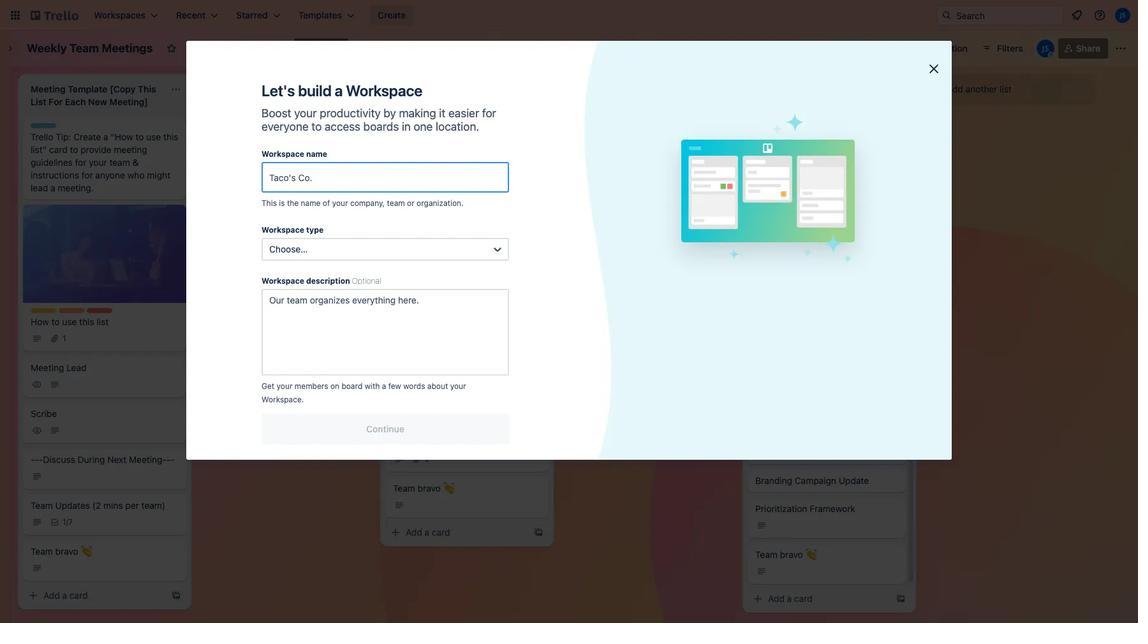 Task type: describe. For each thing, give the bounding box(es) containing it.
your inside boost your productivity by making it easier for everyone to access boards in one location.
[[294, 107, 317, 120]]

Our team organizes everything here. text field
[[262, 289, 509, 376]]

power-ups
[[844, 43, 891, 54]]

team bravo 👏 link down 'prioritization framework' link
[[748, 543, 906, 584]]

1 vertical spatial use
[[62, 316, 77, 327]]

trello for trello tip: create a "how to use this list" card to provide meeting guidelines for your team & instructions for anyone who might lead a meeting.
[[31, 131, 53, 142]]

pr
[[574, 259, 586, 270]]

0 horizontal spatial lead
[[66, 362, 86, 373]]

optional
[[352, 276, 381, 286]]

is
[[279, 198, 285, 208]]

create inside trello tip: create a "how to use this list" card to provide meeting guidelines for your team & instructions for anyone who might lead a meeting.
[[74, 131, 101, 142]]

topic clusters - making our content more... clustery
[[393, 424, 539, 448]]

let's build a workspace
[[262, 82, 422, 100]]

team bravo 👏 link down 1/7
[[23, 540, 186, 581]]

bravo for team bravo 👏 link under 2
[[418, 483, 441, 494]]

list inside trello tip: after you finish a meeting, drag the meeting list here. ->
[[323, 131, 335, 142]]

one
[[414, 120, 433, 133]]

our
[[492, 424, 505, 435]]

add another list
[[947, 84, 1012, 94]]

- inside topic clusters - making our content more... clustery
[[453, 424, 457, 435]]

workspace for workspace name
[[262, 149, 304, 159]]

bravo for team bravo 👏 link below 1/7
[[55, 546, 78, 557]]

create from template… image for trello tip: after you finish a meeting, drag the meeting list here. -> link
[[352, 171, 362, 181]]

workspace visible
[[208, 43, 284, 54]]

1 vertical spatial name
[[301, 198, 321, 208]]

0 horizontal spatial this
[[79, 316, 94, 327]]

tip: for create
[[56, 131, 71, 142]]

your right about
[[450, 382, 466, 391]]

meeting for the meeting lead 'link' corresponding to january 30th text field
[[393, 111, 426, 122]]

boost
[[262, 107, 291, 120]]

framework
[[810, 503, 856, 514]]

meeting lead link for january 30th text field
[[385, 105, 549, 128]]

web summit conference update link
[[567, 281, 730, 304]]

clusters
[[418, 424, 450, 435]]

organization.
[[417, 198, 464, 208]]

prioritization framework link
[[748, 497, 906, 538]]

this inside trello tip: create a "how to use this list" card to provide meeting guidelines for your team & instructions for anyone who might lead a meeting.
[[163, 131, 178, 142]]

add a card link for trello tip: after you finish a meeting, drag the meeting list here. -> link
[[204, 167, 347, 185]]

strategic
[[393, 259, 430, 270]]

workspace for workspace visible
[[208, 43, 255, 54]]

build
[[298, 82, 332, 100]]

1 vertical spatial scribe
[[31, 408, 57, 419]]

filters button
[[978, 38, 1027, 59]]

weekly team meetings
[[27, 41, 153, 55]]

meeting.
[[58, 182, 94, 193]]

2 vertical spatial update
[[839, 475, 869, 486]]

- inside trello tip: after you finish a meeting, drag the meeting list here. ->
[[212, 144, 216, 155]]

let's
[[262, 82, 295, 100]]

automation
[[919, 43, 968, 54]]

work:
[[484, 259, 508, 270]]

power-
[[844, 43, 874, 54]]

0 horizontal spatial meeting lead
[[31, 362, 86, 373]]

board link
[[294, 38, 348, 59]]

strategic influence at work: training seminar takeaways
[[393, 259, 543, 283]]

workspace down 'choose…'
[[262, 276, 304, 286]]

workspace for workspace type
[[262, 225, 304, 235]]

a inside "get your members on board with a few words about your workspace."
[[382, 382, 386, 391]]

of
[[323, 198, 330, 208]]

sm image inside 'prioritization framework' link
[[755, 519, 768, 532]]

productivity
[[320, 107, 381, 120]]

2 vertical spatial list
[[97, 316, 109, 327]]

choose…
[[269, 244, 308, 255]]

guidelines
[[31, 157, 73, 168]]

power-ups button
[[819, 38, 899, 59]]

your right of
[[332, 198, 348, 208]]

bravo for team bravo 👏 link below 'prioritization framework' link
[[780, 549, 803, 560]]

a inside trello tip: after you finish a meeting, drag the meeting list here. ->
[[319, 119, 324, 130]]

who
[[127, 170, 145, 181]]

0 vertical spatial 1
[[63, 333, 66, 343]]

clustery
[[424, 437, 457, 448]]

0/8
[[813, 446, 825, 456]]

influence
[[433, 259, 471, 270]]

automation button
[[901, 38, 975, 59]]

at
[[473, 259, 482, 270]]

1/7
[[63, 517, 73, 527]]

your inside trello tip: create a "how to use this list" card to provide meeting guidelines for your team & instructions for anyone who might lead a meeting.
[[89, 157, 107, 168]]

workspace type
[[262, 225, 324, 235]]

jacob simon (jacobsimon16) image
[[1037, 40, 1054, 57]]

1 vertical spatial scribe link
[[23, 402, 186, 443]]

conference
[[629, 287, 677, 298]]

access
[[325, 120, 360, 133]]

trello tip: create a "how to use this list" card to provide meeting guidelines for your team & instructions for anyone who might lead a meeting.
[[31, 131, 178, 193]]

weekly
[[27, 41, 67, 55]]

1 vertical spatial for
[[75, 157, 86, 168]]

meeting lead link for the january 23rd text field
[[567, 105, 730, 128]]

the inside trello tip: after you finish a meeting, drag the meeting list here. ->
[[272, 131, 285, 142]]

2
[[425, 454, 430, 464]]

anyone
[[95, 170, 125, 181]]

here.
[[337, 131, 358, 142]]

team bravo 👏 down 1/7
[[31, 546, 92, 557]]

about
[[427, 382, 448, 391]]

add a card link for the meeting lead 'link' corresponding to january 30th text field
[[385, 524, 528, 541]]

0 vertical spatial list
[[1000, 84, 1012, 94]]

in
[[402, 120, 411, 133]]

add another list link
[[928, 79, 1091, 100]]

0 notifications image
[[1069, 8, 1085, 23]]

0 horizontal spatial 6/6
[[425, 230, 437, 240]]

create from template… image
[[171, 591, 181, 601]]

pr update
[[574, 259, 618, 270]]

by
[[384, 107, 396, 120]]

list"
[[31, 144, 47, 155]]

use inside trello tip: create a "how to use this list" card to provide meeting guidelines for your team & instructions for anyone who might lead a meeting.
[[146, 131, 161, 142]]

might
[[147, 170, 170, 181]]

ups
[[874, 43, 891, 54]]

to inside boost your productivity by making it easier for everyone to access boards in one location.
[[312, 120, 322, 133]]

webinar post-mortem link
[[567, 309, 730, 350]]

trello tip: create a "how to use this list" card to provide meeting guidelines for your team & instructions for anyone who might lead a meeting. link
[[23, 118, 186, 200]]

get
[[262, 382, 274, 391]]

prioritization framework
[[755, 503, 856, 514]]

trello tip: after you finish a meeting, drag the meeting list here. ->
[[212, 119, 358, 155]]

takeaways
[[429, 272, 473, 283]]

Workspace name text field
[[262, 162, 509, 193]]

Search field
[[952, 6, 1064, 25]]

prioritization
[[755, 503, 807, 514]]

>
[[216, 144, 221, 155]]

sm image inside team updates (2 mins per team) link
[[592, 229, 605, 242]]

jacob simon (jacobsimon16) image
[[1115, 8, 1131, 23]]

add a card link for trello tip: create a "how to use this list" card to provide meeting guidelines for your team & instructions for anyone who might lead a meeting. link
[[23, 587, 166, 605]]

show menu image
[[1115, 42, 1127, 55]]

meeting,
[[212, 131, 248, 142]]

strategic influence at work: training seminar takeaways link
[[385, 253, 549, 307]]

team updates (2 mins per team) link
[[567, 207, 730, 248]]

branding campaign update link
[[748, 469, 906, 492]]

share button
[[1058, 38, 1108, 59]]

0 vertical spatial 6/6
[[787, 163, 799, 172]]

create button
[[370, 5, 414, 26]]

team bravo 👏 down 2
[[393, 483, 455, 494]]



Task type: vqa. For each thing, say whether or not it's contained in the screenshot.
Add a card for Create from template… image related to Strategic Influence At Work: Training Seminar Takeaways
yes



Task type: locate. For each thing, give the bounding box(es) containing it.
2 horizontal spatial meeting
[[574, 111, 608, 122]]

create
[[378, 10, 406, 20], [74, 131, 101, 142]]

scribe link
[[567, 133, 730, 156], [23, 402, 186, 443]]

1 horizontal spatial create
[[378, 10, 406, 20]]

card inside trello tip: create a "how to use this list" card to provide meeting guidelines for your team & instructions for anyone who might lead a meeting.
[[49, 144, 67, 155]]

0 vertical spatial trello
[[212, 119, 234, 130]]

another
[[966, 84, 997, 94]]

1 vertical spatial create
[[74, 131, 101, 142]]

boost your productivity by making it easier for everyone to access boards in one location.
[[262, 107, 496, 133]]

filters
[[997, 43, 1023, 54]]

update inside "link"
[[679, 287, 709, 298]]

share
[[1076, 43, 1101, 54]]

1 horizontal spatial meeting
[[287, 131, 321, 142]]

mortem
[[633, 315, 665, 326]]

continue
[[366, 424, 404, 435]]

tip: up meeting,
[[237, 119, 252, 130]]

the down you
[[272, 131, 285, 142]]

training
[[511, 259, 543, 270]]

description
[[306, 276, 350, 286]]

words
[[403, 382, 425, 391]]

0 horizontal spatial scribe
[[31, 408, 57, 419]]

1 vertical spatial tip:
[[56, 131, 71, 142]]

lead down january 30th text field
[[429, 111, 449, 122]]

type
[[306, 225, 324, 235]]

1 horizontal spatial lead
[[429, 111, 449, 122]]

continue button
[[262, 414, 509, 445]]

1 horizontal spatial the
[[287, 198, 299, 208]]

how to use this list
[[31, 316, 109, 327]]

webinar post-mortem
[[574, 315, 665, 326]]

tip: inside trello tip: after you finish a meeting, drag the meeting list here. ->
[[237, 119, 252, 130]]

the right is at the left top
[[287, 198, 299, 208]]

---discuss during next meeting--- link
[[748, 94, 906, 135], [385, 161, 549, 202], [567, 161, 730, 202], [23, 448, 186, 489]]

meeting for the january 23rd text field's the meeting lead 'link'
[[574, 111, 608, 122]]

1 vertical spatial trello
[[31, 131, 53, 142]]

create from template… image
[[352, 171, 362, 181], [533, 527, 544, 538], [896, 594, 906, 604]]

boards
[[363, 120, 399, 133]]

1 horizontal spatial 1
[[787, 446, 791, 456]]

meeting inside trello tip: create a "how to use this list" card to provide meeting guidelines for your team & instructions for anyone who might lead a meeting.
[[114, 144, 147, 155]]

update right pr
[[588, 259, 618, 270]]

1 horizontal spatial list
[[323, 131, 335, 142]]

0 vertical spatial the
[[272, 131, 285, 142]]

bravo down 1/7
[[55, 546, 78, 557]]

making inside topic clusters - making our content more... clustery
[[459, 424, 489, 435]]

open information menu image
[[1094, 9, 1106, 22]]

making left it
[[399, 107, 436, 120]]

to right how
[[51, 316, 60, 327]]

use right "how
[[146, 131, 161, 142]]

meeting lead for the january 23rd text field's the meeting lead 'link'
[[574, 111, 630, 122]]

team left or
[[387, 198, 405, 208]]

0 vertical spatial create from template… image
[[352, 171, 362, 181]]

list
[[1000, 84, 1012, 94], [323, 131, 335, 142], [97, 316, 109, 327]]

scribe
[[574, 139, 601, 150], [31, 408, 57, 419]]

name down finish
[[306, 149, 327, 159]]

2 horizontal spatial list
[[1000, 84, 1012, 94]]

lead for january 30th text field
[[429, 111, 449, 122]]

company,
[[350, 198, 385, 208]]

2 horizontal spatial lead
[[610, 111, 630, 122]]

2 horizontal spatial create from template… image
[[896, 594, 906, 604]]

after
[[255, 119, 275, 130]]

your right you
[[294, 107, 317, 120]]

team bravo 👏 down prioritization
[[755, 549, 817, 560]]

for inside boost your productivity by making it easier for everyone to access boards in one location.
[[482, 107, 496, 120]]

0 horizontal spatial tip:
[[56, 131, 71, 142]]

1 vertical spatial create from template… image
[[533, 527, 544, 538]]

0 horizontal spatial team
[[109, 157, 130, 168]]

0 horizontal spatial meeting
[[114, 144, 147, 155]]

workspace up by
[[346, 82, 422, 100]]

meeting inside trello tip: after you finish a meeting, drag the meeting list here. ->
[[287, 131, 321, 142]]

team bravo 👏
[[574, 361, 636, 372], [393, 483, 455, 494], [31, 546, 92, 557], [755, 549, 817, 560]]

1
[[63, 333, 66, 343], [787, 446, 791, 456]]

1 vertical spatial 6/6
[[425, 230, 437, 240]]

workspace up 'choose…'
[[262, 225, 304, 235]]

list left here.
[[323, 131, 335, 142]]

bravo down prioritization
[[780, 549, 803, 560]]

primary element
[[0, 0, 1138, 31]]

1 vertical spatial this
[[79, 316, 94, 327]]

team bravo 👏 link down 2
[[385, 477, 549, 518]]

team left &
[[109, 157, 130, 168]]

use
[[146, 131, 161, 142], [62, 316, 77, 327]]

for up meeting. on the left top of page
[[82, 170, 93, 181]]

lead for the january 23rd text field
[[610, 111, 630, 122]]

team inside trello tip: create a "how to use this list" card to provide meeting guidelines for your team & instructions for anyone who might lead a meeting.
[[109, 157, 130, 168]]

web
[[574, 287, 593, 298]]

1 vertical spatial list
[[323, 131, 335, 142]]

0 horizontal spatial update
[[588, 259, 618, 270]]

workspace left visible
[[208, 43, 255, 54]]

workspace description optional
[[262, 276, 381, 286]]

customize views image
[[355, 42, 368, 55]]

to left provide
[[70, 144, 78, 155]]

👏
[[624, 361, 636, 372], [443, 483, 455, 494], [81, 546, 92, 557], [806, 549, 817, 560]]

star or unstar board image
[[167, 43, 177, 54]]

making inside boost your productivity by making it easier for everyone to access boards in one location.
[[399, 107, 436, 120]]

board
[[316, 43, 341, 54]]

meeting lead for the meeting lead 'link' corresponding to january 30th text field
[[393, 111, 449, 122]]

name left of
[[301, 198, 321, 208]]

0 horizontal spatial 1
[[63, 333, 66, 343]]

1 horizontal spatial scribe
[[574, 139, 601, 150]]

workspace visible button
[[185, 38, 292, 59]]

Previous Meetings ---> text field
[[204, 79, 345, 100]]

1 horizontal spatial create from template… image
[[533, 527, 544, 538]]

add a card
[[225, 170, 269, 181], [587, 405, 631, 416], [406, 527, 450, 538], [43, 590, 88, 601], [768, 593, 813, 604]]

visible
[[257, 43, 284, 54]]

location.
[[436, 120, 479, 133]]

trello inside trello tip: create a "how to use this list" card to provide meeting guidelines for your team & instructions for anyone who might lead a meeting.
[[31, 131, 53, 142]]

0 vertical spatial scribe
[[574, 139, 601, 150]]

get your members on board with a few words about your workspace.
[[262, 382, 466, 405]]

0 horizontal spatial use
[[62, 316, 77, 327]]

0 vertical spatial making
[[399, 107, 436, 120]]

2 horizontal spatial update
[[839, 475, 869, 486]]

0 vertical spatial tip:
[[237, 119, 252, 130]]

team bravo 👏 link down webinar post-mortem link
[[567, 355, 730, 396]]

Board name text field
[[20, 38, 159, 59]]

members
[[295, 382, 328, 391]]

2 vertical spatial for
[[82, 170, 93, 181]]

1 horizontal spatial scribe link
[[567, 133, 730, 156]]

how
[[31, 316, 49, 327]]

0 horizontal spatial the
[[272, 131, 285, 142]]

tip:
[[237, 119, 252, 130], [56, 131, 71, 142]]

updates
[[780, 145, 815, 156], [418, 213, 452, 224], [599, 213, 634, 224], [55, 500, 90, 511]]

1 horizontal spatial making
[[459, 424, 489, 435]]

0 horizontal spatial trello
[[31, 131, 53, 142]]

trello up list"
[[31, 131, 53, 142]]

"how
[[111, 131, 133, 142]]

January 30th text field
[[385, 79, 526, 100]]

lead down the january 23rd text field
[[610, 111, 630, 122]]

meetings
[[102, 41, 153, 55]]

bravo down 2
[[418, 483, 441, 494]]

tip: up guidelines
[[56, 131, 71, 142]]

1 down how to use this list
[[63, 333, 66, 343]]

team updates (2 mins per team)
[[755, 145, 890, 156], [393, 213, 528, 224], [574, 213, 709, 224], [31, 500, 165, 511]]

0 horizontal spatial list
[[97, 316, 109, 327]]

this
[[262, 198, 277, 208]]

to left access
[[312, 120, 322, 133]]

1 horizontal spatial meeting
[[393, 111, 426, 122]]

post-
[[611, 315, 633, 326]]

next
[[832, 100, 851, 110], [470, 167, 489, 178], [651, 167, 670, 178], [107, 454, 126, 465]]

0 horizontal spatial create from template… image
[[352, 171, 362, 181]]

tip: inside trello tip: create a "how to use this list" card to provide meeting guidelines for your team & instructions for anyone who might lead a meeting.
[[56, 131, 71, 142]]

0 horizontal spatial meeting
[[31, 362, 64, 373]]

0 horizontal spatial scribe link
[[23, 402, 186, 443]]

team
[[69, 41, 99, 55], [755, 145, 778, 156], [393, 213, 415, 224], [574, 213, 596, 224], [574, 361, 596, 372], [393, 483, 415, 494], [31, 500, 53, 511], [31, 546, 53, 557], [755, 549, 778, 560]]

summit
[[595, 287, 627, 298]]

1 vertical spatial 1
[[787, 446, 791, 456]]

1 horizontal spatial trello
[[212, 119, 234, 130]]

for right easier
[[482, 107, 496, 120]]

lead down how to use this list
[[66, 362, 86, 373]]

per
[[850, 145, 864, 156], [488, 213, 501, 224], [669, 213, 683, 224], [125, 500, 139, 511]]

1 horizontal spatial update
[[679, 287, 709, 298]]

update right conference
[[679, 287, 709, 298]]

team inside text box
[[69, 41, 99, 55]]

instructions
[[31, 170, 79, 181]]

workspace.
[[262, 395, 304, 405]]

your up workspace.
[[277, 382, 293, 391]]

1 horizontal spatial meeting lead link
[[385, 105, 549, 128]]

0 vertical spatial use
[[146, 131, 161, 142]]

0 vertical spatial name
[[306, 149, 327, 159]]

during
[[802, 100, 830, 110], [440, 167, 467, 178], [621, 167, 649, 178], [78, 454, 105, 465]]

1 left 0/8
[[787, 446, 791, 456]]

workspace down everyone
[[262, 149, 304, 159]]

sm image
[[755, 115, 768, 128], [393, 229, 406, 242], [411, 229, 424, 242], [592, 229, 605, 242], [393, 288, 406, 301], [31, 332, 43, 345], [48, 332, 61, 345], [31, 424, 43, 437], [48, 424, 61, 437], [31, 470, 43, 483], [393, 499, 406, 511], [31, 516, 43, 529], [48, 516, 61, 529], [755, 519, 768, 532], [755, 565, 768, 578]]

meeting up &
[[114, 144, 147, 155]]

your down provide
[[89, 157, 107, 168]]

trello tip: after you finish a meeting, drag the meeting list here. -> link
[[204, 105, 368, 161]]

workspace inside button
[[208, 43, 255, 54]]

---discuss during next meeting---
[[755, 100, 900, 110], [393, 167, 537, 178], [574, 167, 718, 178], [31, 454, 175, 465]]

for down provide
[[75, 157, 86, 168]]

branding
[[755, 475, 792, 486]]

team bravo 👏 down webinar
[[574, 361, 636, 372]]

trello inside trello tip: after you finish a meeting, drag the meeting list here. ->
[[212, 119, 234, 130]]

to right "how
[[136, 131, 144, 142]]

1 horizontal spatial meeting lead
[[393, 111, 449, 122]]

topic
[[393, 424, 415, 435]]

Meeting Template [Copy This List For Each New Meeting] text field
[[23, 79, 163, 112]]

you
[[278, 119, 292, 130]]

the
[[272, 131, 285, 142], [287, 198, 299, 208]]

campaign
[[795, 475, 836, 486]]

bravo down webinar post-mortem
[[599, 361, 622, 372]]

create from template… image for the meeting lead 'link' corresponding to january 30th text field
[[533, 527, 544, 538]]

provide
[[81, 144, 111, 155]]

trello for trello tip: after you finish a meeting, drag the meeting list here. ->
[[212, 119, 234, 130]]

1 horizontal spatial use
[[146, 131, 161, 142]]

create inside button
[[378, 10, 406, 20]]

sm image inside strategic influence at work: training seminar takeaways link
[[393, 288, 406, 301]]

it
[[439, 107, 446, 120]]

2 vertical spatial create from template… image
[[896, 594, 906, 604]]

or
[[407, 198, 415, 208]]

use right how
[[62, 316, 77, 327]]

2 horizontal spatial meeting lead
[[574, 111, 630, 122]]

0 horizontal spatial making
[[399, 107, 436, 120]]

0 horizontal spatial meeting lead link
[[23, 356, 186, 397]]

0 vertical spatial for
[[482, 107, 496, 120]]

lead
[[31, 182, 48, 193]]

January 23rd text field
[[567, 79, 707, 100]]

1 vertical spatial making
[[459, 424, 489, 435]]

0 vertical spatial this
[[163, 131, 178, 142]]

1 horizontal spatial tip:
[[237, 119, 252, 130]]

search image
[[942, 10, 952, 20]]

team) inside team updates (2 mins per team) link
[[685, 213, 709, 224]]

this right how
[[79, 316, 94, 327]]

easier
[[448, 107, 479, 120]]

on
[[330, 382, 339, 391]]

list right how
[[97, 316, 109, 327]]

this up might
[[163, 131, 178, 142]]

1 vertical spatial meeting
[[114, 144, 147, 155]]

making left our
[[459, 424, 489, 435]]

meeting
[[393, 111, 426, 122], [574, 111, 608, 122], [31, 362, 64, 373]]

more...
[[393, 437, 422, 448]]

1 vertical spatial the
[[287, 198, 299, 208]]

name
[[306, 149, 327, 159], [301, 198, 321, 208]]

0 vertical spatial update
[[588, 259, 618, 270]]

add
[[947, 84, 963, 94], [225, 170, 241, 181], [587, 405, 603, 416], [406, 527, 422, 538], [43, 590, 60, 601], [768, 593, 785, 604]]

finish
[[295, 119, 317, 130]]

0 vertical spatial team
[[109, 157, 130, 168]]

0 vertical spatial meeting
[[287, 131, 321, 142]]

1 horizontal spatial this
[[163, 131, 178, 142]]

list right "another" at the right
[[1000, 84, 1012, 94]]

meeting-
[[854, 100, 891, 110], [491, 167, 529, 178], [673, 167, 710, 178], [129, 454, 166, 465]]

1 horizontal spatial 6/6
[[787, 163, 799, 172]]

your
[[294, 107, 317, 120], [89, 157, 107, 168], [332, 198, 348, 208], [277, 382, 293, 391], [450, 382, 466, 391]]

trello up meeting,
[[212, 119, 234, 130]]

0 vertical spatial scribe link
[[567, 133, 730, 156]]

trello
[[212, 119, 234, 130], [31, 131, 53, 142]]

content
[[508, 424, 539, 435]]

tip: for after
[[237, 119, 252, 130]]

2 horizontal spatial meeting lead link
[[567, 105, 730, 128]]

1 vertical spatial update
[[679, 287, 709, 298]]

1 horizontal spatial team
[[387, 198, 405, 208]]

&
[[132, 157, 139, 168]]

1 vertical spatial team
[[387, 198, 405, 208]]

update up framework
[[839, 475, 869, 486]]

0 horizontal spatial create
[[74, 131, 101, 142]]

0 vertical spatial create
[[378, 10, 406, 20]]

few
[[388, 382, 401, 391]]

sm image
[[755, 161, 768, 174], [773, 161, 786, 174], [393, 183, 406, 196], [574, 183, 587, 196], [31, 378, 43, 391], [48, 378, 61, 391], [755, 445, 768, 458], [773, 445, 786, 458], [799, 445, 811, 458], [393, 453, 406, 466], [411, 453, 424, 466], [389, 526, 402, 539], [31, 562, 43, 575], [27, 589, 40, 602], [752, 593, 764, 606]]

meeting down finish
[[287, 131, 321, 142]]



